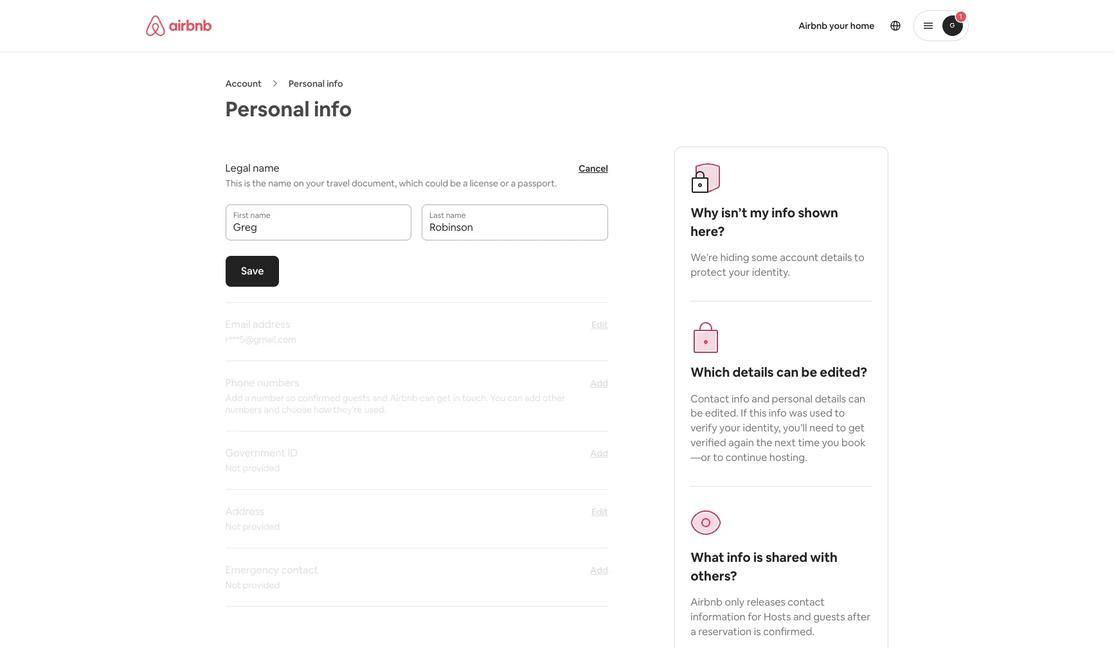 Task type: describe. For each thing, give the bounding box(es) containing it.
airbnb only releases contact information for hosts and guests after a reservation is confirmed.
[[691, 596, 871, 638]]

legal
[[225, 161, 251, 175]]

details for personal
[[815, 392, 846, 405]]

can inside contact info and personal details can be edited. if this info was used to verify your identity, you'll need to get verified again the next time you book —or to continue hosting.
[[849, 392, 866, 405]]

need
[[810, 421, 834, 435]]

add link
[[590, 447, 608, 460]]

was
[[789, 407, 808, 420]]

what info is shared with others?
[[691, 549, 838, 584]]

isn't
[[722, 205, 748, 221]]

shown
[[798, 205, 839, 221]]

your inside 'we're hiding some account details to protect your identity.'
[[729, 266, 750, 279]]

verify
[[691, 421, 717, 435]]

cancel
[[579, 163, 608, 174]]

you
[[491, 392, 506, 404]]

provided inside address not provided
[[243, 521, 280, 532]]

1 vertical spatial details
[[733, 364, 774, 381]]

id
[[288, 446, 298, 460]]

only
[[725, 596, 745, 609]]

provided for government
[[243, 462, 280, 474]]

choose
[[282, 404, 312, 415]]

again
[[729, 436, 754, 450]]

next
[[775, 436, 796, 450]]

info inside what info is shared with others?
[[727, 549, 751, 566]]

save button
[[225, 256, 279, 287]]

edit button for email address
[[592, 318, 608, 331]]

your inside legal name this is the name on your travel document, which could be a license or a passport.
[[306, 177, 325, 189]]

others?
[[691, 568, 737, 584]]

1
[[960, 12, 962, 21]]

government
[[225, 446, 286, 460]]

2 horizontal spatial be
[[802, 364, 817, 381]]

edited.
[[705, 407, 739, 420]]

0 vertical spatial personal
[[289, 78, 325, 89]]

not for government id
[[225, 462, 241, 474]]

email
[[225, 318, 251, 331]]

we're
[[691, 251, 718, 264]]

—or
[[691, 451, 711, 464]]

0 vertical spatial personal info
[[289, 78, 343, 89]]

can right 'you'
[[508, 392, 523, 404]]

contact inside emergency contact not provided
[[281, 563, 318, 577]]

document,
[[352, 177, 397, 189]]

be inside legal name this is the name on your travel document, which could be a license or a passport.
[[450, 177, 461, 189]]

airbnb your home
[[799, 20, 875, 32]]

phone numbers add a number so confirmed guests and airbnb can get in touch. you can add other numbers and choose how they're used.
[[225, 376, 565, 415]]

for
[[748, 610, 762, 624]]

protect
[[691, 266, 727, 279]]

this
[[225, 177, 242, 189]]

account
[[225, 78, 262, 89]]

my
[[750, 205, 769, 221]]

which details can be edited?
[[691, 364, 868, 381]]

1 vertical spatial numbers
[[225, 404, 262, 415]]

hosting.
[[770, 451, 808, 464]]

on
[[294, 177, 304, 189]]

identity,
[[743, 421, 781, 435]]

details for account
[[821, 251, 852, 264]]

the inside legal name this is the name on your travel document, which could be a license or a passport.
[[252, 177, 266, 189]]

your inside contact info and personal details can be edited. if this info was used to verify your identity, you'll need to get verified again the next time you book —or to continue hosting.
[[720, 421, 741, 435]]

a inside "airbnb only releases contact information for hosts and guests after a reservation is confirmed."
[[691, 625, 696, 638]]

number
[[252, 392, 284, 404]]

is inside "airbnb only releases contact information for hosts and guests after a reservation is confirmed."
[[754, 625, 761, 638]]

profile element
[[573, 0, 969, 51]]

r***5@gmail.com
[[225, 334, 296, 345]]

not inside address not provided
[[225, 521, 241, 532]]

guests inside "airbnb only releases contact information for hosts and guests after a reservation is confirmed."
[[814, 610, 845, 624]]

with
[[810, 549, 838, 566]]

what
[[691, 549, 724, 566]]

continue
[[726, 451, 767, 464]]

account link
[[225, 78, 262, 89]]

phone
[[225, 376, 255, 390]]

email address r***5@gmail.com
[[225, 318, 296, 345]]

account
[[780, 251, 819, 264]]

your inside profile element
[[830, 20, 849, 32]]

address not provided
[[225, 505, 280, 532]]

used
[[810, 407, 833, 420]]

emergency
[[225, 563, 279, 577]]

1 button
[[913, 10, 969, 41]]

a left license
[[463, 177, 468, 189]]

information
[[691, 610, 746, 624]]

other
[[543, 392, 565, 404]]

to inside 'we're hiding some account details to protect your identity.'
[[855, 251, 865, 264]]

cancel button
[[579, 162, 608, 175]]

here?
[[691, 223, 725, 240]]

they're
[[333, 404, 362, 415]]

add inside phone numbers add a number so confirmed guests and airbnb can get in touch. you can add other numbers and choose how they're used.
[[225, 392, 243, 404]]

government id not provided
[[225, 446, 298, 474]]

0 vertical spatial name
[[253, 161, 280, 175]]

which
[[691, 364, 730, 381]]

a inside phone numbers add a number so confirmed guests and airbnb can get in touch. you can add other numbers and choose how they're used.
[[245, 392, 250, 404]]

hosts
[[764, 610, 791, 624]]

you'll
[[783, 421, 807, 435]]

used.
[[364, 404, 387, 415]]

after
[[848, 610, 871, 624]]

1 vertical spatial personal info
[[225, 96, 352, 122]]

address
[[225, 505, 264, 518]]

airbnb inside phone numbers add a number so confirmed guests and airbnb can get in touch. you can add other numbers and choose how they're used.
[[390, 392, 418, 404]]

home
[[851, 20, 875, 32]]

contact info and personal details can be edited. if this info was used to verify your identity, you'll need to get verified again the next time you book —or to continue hosting.
[[691, 392, 866, 464]]

airbnb for airbnb your home
[[799, 20, 828, 32]]

could
[[425, 177, 448, 189]]

can left in
[[420, 392, 435, 404]]

emergency contact not provided
[[225, 563, 318, 591]]

add
[[525, 392, 541, 404]]

confirmed.
[[763, 625, 815, 638]]

and right they're
[[372, 392, 388, 404]]

reservation
[[699, 625, 752, 638]]

edited?
[[820, 364, 868, 381]]



Task type: vqa. For each thing, say whether or not it's contained in the screenshot.
The 4.94 (137)
no



Task type: locate. For each thing, give the bounding box(es) containing it.
None text field
[[233, 221, 404, 234]]

travel
[[326, 177, 350, 189]]

0 vertical spatial add button
[[590, 377, 608, 390]]

the
[[252, 177, 266, 189], [757, 436, 773, 450]]

0 vertical spatial numbers
[[257, 376, 299, 390]]

get inside contact info and personal details can be edited. if this info was used to verify your identity, you'll need to get verified again the next time you book —or to continue hosting.
[[849, 421, 865, 435]]

personal down account link
[[225, 96, 310, 122]]

1 vertical spatial not
[[225, 521, 241, 532]]

1 horizontal spatial the
[[757, 436, 773, 450]]

legal name this is the name on your travel document, which could be a license or a passport.
[[225, 161, 557, 189]]

contact right 'emergency'
[[281, 563, 318, 577]]

details up this
[[733, 364, 774, 381]]

0 vertical spatial contact
[[281, 563, 318, 577]]

1 provided from the top
[[243, 462, 280, 474]]

add button for phone numbers
[[590, 377, 608, 390]]

0 vertical spatial provided
[[243, 462, 280, 474]]

hiding
[[721, 251, 750, 264]]

name left "on"
[[268, 177, 292, 189]]

2 vertical spatial airbnb
[[691, 596, 723, 609]]

not
[[225, 462, 241, 474], [225, 521, 241, 532], [225, 579, 241, 591]]

be up "verify"
[[691, 407, 703, 420]]

shared
[[766, 549, 808, 566]]

0 vertical spatial not
[[225, 462, 241, 474]]

0 horizontal spatial the
[[252, 177, 266, 189]]

provided
[[243, 462, 280, 474], [243, 521, 280, 532], [243, 579, 280, 591]]

if
[[741, 407, 747, 420]]

1 not from the top
[[225, 462, 241, 474]]

1 horizontal spatial be
[[691, 407, 703, 420]]

contact up hosts
[[788, 596, 825, 609]]

contact inside "airbnb only releases contact information for hosts and guests after a reservation is confirmed."
[[788, 596, 825, 609]]

not down address
[[225, 521, 241, 532]]

to right used
[[835, 407, 845, 420]]

0 horizontal spatial airbnb
[[390, 392, 418, 404]]

the right this
[[252, 177, 266, 189]]

None text field
[[430, 221, 601, 234]]

you
[[822, 436, 839, 450]]

1 vertical spatial guests
[[814, 610, 845, 624]]

details inside 'we're hiding some account details to protect your identity.'
[[821, 251, 852, 264]]

1 vertical spatial get
[[849, 421, 865, 435]]

1 vertical spatial be
[[802, 364, 817, 381]]

airbnb your home link
[[791, 12, 883, 39]]

why isn't my info shown here?
[[691, 205, 839, 240]]

2 vertical spatial is
[[754, 625, 761, 638]]

2 vertical spatial not
[[225, 579, 241, 591]]

guests inside phone numbers add a number so confirmed guests and airbnb can get in touch. you can add other numbers and choose how they're used.
[[343, 392, 370, 404]]

provided for emergency
[[243, 579, 280, 591]]

not down 'emergency'
[[225, 579, 241, 591]]

1 vertical spatial edit
[[592, 506, 608, 518]]

your down edited.
[[720, 421, 741, 435]]

numbers up the number
[[257, 376, 299, 390]]

to
[[855, 251, 865, 264], [835, 407, 845, 420], [836, 421, 846, 435], [713, 451, 724, 464]]

guests right how at left
[[343, 392, 370, 404]]

1 vertical spatial contact
[[788, 596, 825, 609]]

edit for address
[[592, 506, 608, 518]]

2 edit from the top
[[592, 506, 608, 518]]

0 vertical spatial edit
[[592, 319, 608, 331]]

0 vertical spatial airbnb
[[799, 20, 828, 32]]

airbnb inside profile element
[[799, 20, 828, 32]]

0 vertical spatial be
[[450, 177, 461, 189]]

not for emergency contact
[[225, 579, 241, 591]]

and left so
[[264, 404, 280, 415]]

add button for emergency contact
[[590, 564, 608, 577]]

airbnb left home
[[799, 20, 828, 32]]

confirmed
[[298, 392, 341, 404]]

airbnb up the information
[[691, 596, 723, 609]]

a down phone
[[245, 392, 250, 404]]

passport.
[[518, 177, 557, 189]]

not inside government id not provided
[[225, 462, 241, 474]]

1 vertical spatial the
[[757, 436, 773, 450]]

is inside legal name this is the name on your travel document, which could be a license or a passport.
[[244, 177, 250, 189]]

time
[[798, 436, 820, 450]]

so
[[286, 392, 296, 404]]

0 horizontal spatial get
[[437, 392, 451, 404]]

provided inside emergency contact not provided
[[243, 579, 280, 591]]

to right account
[[855, 251, 865, 264]]

1 vertical spatial is
[[754, 549, 763, 566]]

provided down 'emergency'
[[243, 579, 280, 591]]

edit button
[[592, 318, 608, 331], [592, 505, 608, 518]]

and inside contact info and personal details can be edited. if this info was used to verify your identity, you'll need to get verified again the next time you book —or to continue hosting.
[[752, 392, 770, 405]]

a down the information
[[691, 625, 696, 638]]

not down government
[[225, 462, 241, 474]]

3 not from the top
[[225, 579, 241, 591]]

can
[[777, 364, 799, 381], [849, 392, 866, 405], [420, 392, 435, 404], [508, 392, 523, 404]]

personal right account link
[[289, 78, 325, 89]]

airbnb inside "airbnb only releases contact information for hosts and guests after a reservation is confirmed."
[[691, 596, 723, 609]]

be inside contact info and personal details can be edited. if this info was used to verify your identity, you'll need to get verified again the next time you book —or to continue hosting.
[[691, 407, 703, 420]]

is right this
[[244, 177, 250, 189]]

touch.
[[462, 392, 489, 404]]

the inside contact info and personal details can be edited. if this info was used to verify your identity, you'll need to get verified again the next time you book —or to continue hosting.
[[757, 436, 773, 450]]

in
[[453, 392, 460, 404]]

1 horizontal spatial guests
[[814, 610, 845, 624]]

guests left after
[[814, 610, 845, 624]]

numbers down phone
[[225, 404, 262, 415]]

0 vertical spatial get
[[437, 392, 451, 404]]

personal
[[772, 392, 813, 405]]

can down edited?
[[849, 392, 866, 405]]

3 provided from the top
[[243, 579, 280, 591]]

to up you
[[836, 421, 846, 435]]

provided down government
[[243, 462, 280, 474]]

some
[[752, 251, 778, 264]]

add button
[[590, 377, 608, 390], [590, 564, 608, 577]]

0 horizontal spatial guests
[[343, 392, 370, 404]]

info inside why isn't my info shown here?
[[772, 205, 796, 221]]

1 vertical spatial personal
[[225, 96, 310, 122]]

contact
[[691, 392, 730, 405]]

get up book
[[849, 421, 865, 435]]

2 add button from the top
[[590, 564, 608, 577]]

book
[[842, 436, 866, 450]]

2 vertical spatial be
[[691, 407, 703, 420]]

2 edit button from the top
[[592, 505, 608, 518]]

your right "on"
[[306, 177, 325, 189]]

2 not from the top
[[225, 521, 241, 532]]

details
[[821, 251, 852, 264], [733, 364, 774, 381], [815, 392, 846, 405]]

contact
[[281, 563, 318, 577], [788, 596, 825, 609]]

and up confirmed.
[[793, 610, 811, 624]]

info
[[327, 78, 343, 89], [314, 96, 352, 122], [772, 205, 796, 221], [732, 392, 750, 405], [769, 407, 787, 420], [727, 549, 751, 566]]

to right —or
[[713, 451, 724, 464]]

0 horizontal spatial be
[[450, 177, 461, 189]]

1 vertical spatial add button
[[590, 564, 608, 577]]

or
[[500, 177, 509, 189]]

1 vertical spatial airbnb
[[390, 392, 418, 404]]

is left shared
[[754, 549, 763, 566]]

can up "personal"
[[777, 364, 799, 381]]

be right could
[[450, 177, 461, 189]]

this
[[750, 407, 767, 420]]

how
[[314, 404, 331, 415]]

1 vertical spatial provided
[[243, 521, 280, 532]]

and inside "airbnb only releases contact information for hosts and guests after a reservation is confirmed."
[[793, 610, 811, 624]]

airbnb for airbnb only releases contact information for hosts and guests after a reservation is confirmed.
[[691, 596, 723, 609]]

and
[[752, 392, 770, 405], [372, 392, 388, 404], [264, 404, 280, 415], [793, 610, 811, 624]]

0 vertical spatial guests
[[343, 392, 370, 404]]

a
[[463, 177, 468, 189], [511, 177, 516, 189], [245, 392, 250, 404], [691, 625, 696, 638]]

0 vertical spatial the
[[252, 177, 266, 189]]

details inside contact info and personal details can be edited. if this info was used to verify your identity, you'll need to get verified again the next time you book —or to continue hosting.
[[815, 392, 846, 405]]

personal
[[289, 78, 325, 89], [225, 96, 310, 122]]

get left in
[[437, 392, 451, 404]]

guests
[[343, 392, 370, 404], [814, 610, 845, 624]]

0 vertical spatial edit button
[[592, 318, 608, 331]]

name right the legal
[[253, 161, 280, 175]]

airbnb
[[799, 20, 828, 32], [390, 392, 418, 404], [691, 596, 723, 609]]

a right or
[[511, 177, 516, 189]]

edit button for address
[[592, 505, 608, 518]]

0 vertical spatial is
[[244, 177, 250, 189]]

which
[[399, 177, 423, 189]]

why
[[691, 205, 719, 221]]

and up this
[[752, 392, 770, 405]]

save
[[241, 264, 264, 278]]

provided down address
[[243, 521, 280, 532]]

0 vertical spatial details
[[821, 251, 852, 264]]

releases
[[747, 596, 786, 609]]

1 edit button from the top
[[592, 318, 608, 331]]

personal info
[[289, 78, 343, 89], [225, 96, 352, 122]]

provided inside government id not provided
[[243, 462, 280, 474]]

edit
[[592, 319, 608, 331], [592, 506, 608, 518]]

we're hiding some account details to protect your identity.
[[691, 251, 865, 279]]

1 edit from the top
[[592, 319, 608, 331]]

your left home
[[830, 20, 849, 32]]

1 vertical spatial name
[[268, 177, 292, 189]]

0 horizontal spatial contact
[[281, 563, 318, 577]]

your down hiding at right
[[729, 266, 750, 279]]

edit for email address
[[592, 319, 608, 331]]

1 horizontal spatial get
[[849, 421, 865, 435]]

details right account
[[821, 251, 852, 264]]

the down identity,
[[757, 436, 773, 450]]

address
[[253, 318, 290, 331]]

get
[[437, 392, 451, 404], [849, 421, 865, 435]]

1 horizontal spatial contact
[[788, 596, 825, 609]]

add
[[590, 377, 608, 389], [225, 392, 243, 404], [590, 448, 608, 459], [590, 565, 608, 576]]

1 add button from the top
[[590, 377, 608, 390]]

2 provided from the top
[[243, 521, 280, 532]]

1 horizontal spatial airbnb
[[691, 596, 723, 609]]

not inside emergency contact not provided
[[225, 579, 241, 591]]

details up used
[[815, 392, 846, 405]]

be up "personal"
[[802, 364, 817, 381]]

2 vertical spatial details
[[815, 392, 846, 405]]

verified
[[691, 436, 726, 450]]

2 vertical spatial provided
[[243, 579, 280, 591]]

1 vertical spatial edit button
[[592, 505, 608, 518]]

name
[[253, 161, 280, 175], [268, 177, 292, 189]]

is down for
[[754, 625, 761, 638]]

is inside what info is shared with others?
[[754, 549, 763, 566]]

get inside phone numbers add a number so confirmed guests and airbnb can get in touch. you can add other numbers and choose how they're used.
[[437, 392, 451, 404]]

license
[[470, 177, 498, 189]]

airbnb right used. at the left bottom
[[390, 392, 418, 404]]

identity.
[[752, 266, 790, 279]]

2 horizontal spatial airbnb
[[799, 20, 828, 32]]



